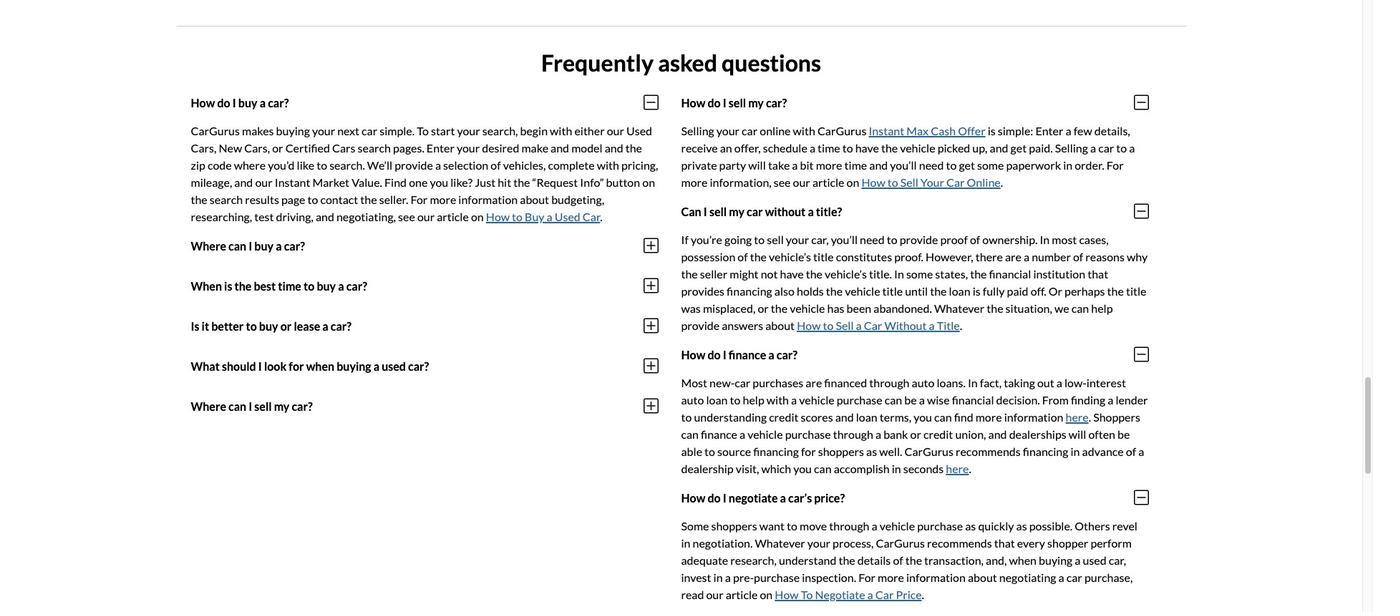 Task type: vqa. For each thing, say whether or not it's contained in the screenshot.
the topmost need
yes



Task type: describe. For each thing, give the bounding box(es) containing it.
buy down test
[[254, 239, 274, 253]]

sell up offer, on the top
[[729, 96, 746, 109]]

purchase inside . shoppers can finance a vehicle purchase through a bank or credit union, and dealerships will often be able to source financing for shoppers as well. cargurus recommends financing in advance of a dealership visit, which you can accomplish in seconds
[[785, 428, 831, 441]]

about inside if you're going to sell your car, you'll need to provide proof of ownership. in most cases, possession of the vehicle's title constitutes proof. however, there are a number of reasons why the seller might not have the vehicle's title. in some states, the financial institution that provides financing also holds the vehicle title until the loan is fully paid off. or perhaps the title was misplaced, or the vehicle has been abandoned. whatever the situation, we can help provide answers about
[[766, 319, 795, 332]]

information inside most new-car purchases are financed through auto loans. in fact, taking out a low-interest auto loan to help with a vehicle purchase can be a wise financial decision. from finding a lender to understanding credit scores and loan terms, you can find more information
[[1004, 411, 1064, 424]]

offer,
[[735, 141, 761, 155]]

quickly
[[978, 519, 1014, 533]]

car inside some shoppers want to move through a vehicle purchase as quickly as possible. others revel in negotiation. whatever your process, cargurus recommends that every shopper perform adequate research, understand the details of the transaction, and, when buying a used car, invest in a pre-purchase inspection. for more information about negotiating a car purchase, read our article on
[[1067, 571, 1083, 585]]

how to sell your car online link
[[862, 176, 1001, 189]]

2 horizontal spatial as
[[1017, 519, 1027, 533]]

how for how do i buy a car?
[[191, 96, 215, 109]]

more inside cargurus makes buying your next car simple. to start your search, begin with either our used cars, new cars, or certified cars search pages. enter your desired make and model and the zip code where you'd like to search. we'll provide a selection of vehicles, complete with pricing, mileage, and our instant market value. find one you like? just hit the "request info" button on the search results page to contact the seller. for more information about budgeting, researching, test driving, and negotiating, see our article on
[[430, 193, 456, 206]]

to inside . shoppers can finance a vehicle purchase through a bank or credit union, and dealerships will often be able to source financing for shoppers as well. cargurus recommends financing in advance of a dealership visit, which you can accomplish in seconds
[[705, 445, 715, 459]]

can down wise
[[935, 411, 952, 424]]

value.
[[352, 176, 382, 189]]

make
[[522, 141, 549, 155]]

car? down driving,
[[284, 239, 305, 253]]

market
[[313, 176, 350, 189]]

was
[[681, 302, 701, 315]]

is inside if you're going to sell your car, you'll need to provide proof of ownership. in most cases, possession of the vehicle's title constitutes proof. however, there are a number of reasons why the seller might not have the vehicle's title. in some states, the financial institution that provides financing also holds the vehicle title until the loan is fully paid off. or perhaps the title was misplaced, or the vehicle has been abandoned. whatever the situation, we can help provide answers about
[[973, 285, 981, 298]]

simple.
[[380, 124, 415, 138]]

car? up purchases on the bottom of the page
[[777, 348, 798, 361]]

or inside . shoppers can finance a vehicle purchase through a bank or credit union, and dealerships will often be able to source financing for shoppers as well. cargurus recommends financing in advance of a dealership visit, which you can accomplish in seconds
[[911, 428, 922, 441]]

where can i buy a car?
[[191, 239, 305, 253]]

is inside dropdown button
[[224, 279, 232, 293]]

title
[[937, 319, 960, 332]]

enter inside 'is simple: enter a few details, receive an offer, schedule a time to have the vehicle picked up, and get paid. selling a car to a private party will take a bit more time and you'll need to get some paperwork in order. for more information, see our article on'
[[1036, 124, 1064, 138]]

better
[[211, 319, 244, 333]]

it
[[202, 319, 209, 333]]

minus square image inside how do i sell my car? dropdown button
[[1134, 94, 1149, 111]]

finding
[[1071, 393, 1106, 407]]

can
[[681, 205, 702, 218]]

our up where can i buy a car? dropdown button
[[417, 210, 435, 224]]

the down process, at the bottom
[[839, 554, 856, 567]]

1 vertical spatial in
[[894, 267, 904, 281]]

reasons
[[1086, 250, 1125, 264]]

here for here
[[1066, 411, 1089, 424]]

your up "selection"
[[457, 141, 480, 155]]

i for what should i look for when buying a used car?
[[258, 359, 262, 373]]

our right the either
[[607, 124, 624, 138]]

car? down what should i look for when buying a used car?
[[292, 399, 313, 413]]

not
[[761, 267, 778, 281]]

need inside if you're going to sell your car, you'll need to provide proof of ownership. in most cases, possession of the vehicle's title constitutes proof. however, there are a number of reasons why the seller might not have the vehicle's title. in some states, the financial institution that provides financing also holds the vehicle title until the loan is fully paid off. or perhaps the title was misplaced, or the vehicle has been abandoned. whatever the situation, we can help provide answers about
[[860, 233, 885, 247]]

schedule
[[763, 141, 808, 155]]

also
[[775, 285, 795, 298]]

what should i look for when buying a used car?
[[191, 359, 429, 373]]

on down pricing,
[[643, 176, 655, 189]]

on inside some shoppers want to move through a vehicle purchase as quickly as possible. others revel in negotiation. whatever your process, cargurus recommends that every shopper perform adequate research, understand the details of the transaction, and, when buying a used car, invest in a pre-purchase inspection. for more information about negotiating a car purchase, read our article on
[[760, 588, 773, 602]]

sell for a
[[836, 319, 854, 332]]

0 horizontal spatial here link
[[946, 462, 969, 476]]

the up the not
[[750, 250, 767, 264]]

of down most
[[1073, 250, 1084, 264]]

purchase down the research,
[[754, 571, 800, 585]]

0 horizontal spatial loan
[[706, 393, 728, 407]]

1 horizontal spatial auto
[[912, 376, 935, 390]]

of right "proof"
[[970, 233, 981, 247]]

financing down dealerships
[[1023, 445, 1069, 459]]

how for how do i sell my car?
[[681, 96, 706, 109]]

title.
[[869, 267, 892, 281]]

max
[[907, 124, 929, 138]]

see inside 'is simple: enter a few details, receive an offer, schedule a time to have the vehicle picked up, and get paid. selling a car to a private party will take a bit more time and you'll need to get some paperwork in order. for more information, see our article on'
[[774, 176, 791, 189]]

what
[[191, 359, 220, 373]]

provide inside cargurus makes buying your next car simple. to start your search, begin with either our used cars, new cars, or certified cars search pages. enter your desired make and model and the zip code where you'd like to search. we'll provide a selection of vehicles, complete with pricing, mileage, and our instant market value. find one you like? just hit the "request info" button on the search results page to contact the seller. for more information about budgeting, researching, test driving, and negotiating, see our article on
[[395, 158, 433, 172]]

cars
[[332, 141, 356, 155]]

some
[[681, 519, 709, 533]]

fact,
[[980, 376, 1002, 390]]

1 horizontal spatial to
[[801, 588, 813, 602]]

from
[[1043, 393, 1069, 407]]

plus square image
[[643, 317, 658, 335]]

1 vertical spatial auto
[[681, 393, 704, 407]]

like
[[297, 158, 314, 172]]

your right start
[[457, 124, 480, 138]]

whatever inside if you're going to sell your car, you'll need to provide proof of ownership. in most cases, possession of the vehicle's title constitutes proof. however, there are a number of reasons why the seller might not have the vehicle's title. in some states, the financial institution that provides financing also holds the vehicle title until the loan is fully paid off. or perhaps the title was misplaced, or the vehicle has been abandoned. whatever the situation, we can help provide answers about
[[934, 302, 985, 315]]

to left buy
[[512, 210, 523, 224]]

time inside dropdown button
[[278, 279, 301, 293]]

article inside some shoppers want to move through a vehicle purchase as quickly as possible. others revel in negotiation. whatever your process, cargurus recommends that every shopper perform adequate research, understand the details of the transaction, and, when buying a used car, invest in a pre-purchase inspection. for more information about negotiating a car purchase, read our article on
[[726, 588, 758, 602]]

sell inside if you're going to sell your car, you'll need to provide proof of ownership. in most cases, possession of the vehicle's title constitutes proof. however, there are a number of reasons why the seller might not have the vehicle's title. in some states, the financial institution that provides financing also holds the vehicle title until the loan is fully paid off. or perhaps the title was misplaced, or the vehicle has been abandoned. whatever the situation, we can help provide answers about
[[767, 233, 784, 247]]

pages.
[[393, 141, 424, 155]]

how for how to buy a used car .
[[486, 210, 510, 224]]

for inside cargurus makes buying your next car simple. to start your search, begin with either our used cars, new cars, or certified cars search pages. enter your desired make and model and the zip code where you'd like to search. we'll provide a selection of vehicles, complete with pricing, mileage, and our instant market value. find one you like? just hit the "request info" button on the search results page to contact the seller. for more information about budgeting, researching, test driving, and negotiating, see our article on
[[411, 193, 428, 206]]

possible.
[[1030, 519, 1073, 533]]

certified
[[285, 141, 330, 155]]

new
[[219, 141, 242, 155]]

1 vertical spatial used
[[555, 210, 581, 224]]

an
[[720, 141, 732, 155]]

car for how to sell a car without a title .
[[864, 319, 882, 332]]

that inside if you're going to sell your car, you'll need to provide proof of ownership. in most cases, possession of the vehicle's title constitutes proof. however, there are a number of reasons why the seller might not have the vehicle's title. in some states, the financial institution that provides financing also holds the vehicle title until the loan is fully paid off. or perhaps the title was misplaced, or the vehicle has been abandoned. whatever the situation, we can help provide answers about
[[1088, 267, 1109, 281]]

or inside if you're going to sell your car, you'll need to provide proof of ownership. in most cases, possession of the vehicle's title constitutes proof. however, there are a number of reasons why the seller might not have the vehicle's title. in some states, the financial institution that provides financing also holds the vehicle title until the loan is fully paid off. or perhaps the title was misplaced, or the vehicle has been abandoned. whatever the situation, we can help provide answers about
[[758, 302, 769, 315]]

dealerships
[[1009, 428, 1067, 441]]

lender
[[1116, 393, 1148, 407]]

how to negotiate a car price link
[[775, 588, 922, 602]]

through inside some shoppers want to move through a vehicle purchase as quickly as possible. others revel in negotiation. whatever your process, cargurus recommends that every shopper perform adequate research, understand the details of the transaction, and, when buying a used car, invest in a pre-purchase inspection. for more information about negotiating a car purchase, read our article on
[[829, 519, 870, 533]]

car, inside some shoppers want to move through a vehicle purchase as quickly as possible. others revel in negotiation. whatever your process, cargurus recommends that every shopper perform adequate research, understand the details of the transaction, and, when buying a used car, invest in a pre-purchase inspection. for more information about negotiating a car purchase, read our article on
[[1109, 554, 1127, 567]]

in down well.
[[892, 462, 901, 476]]

answers
[[722, 319, 763, 332]]

2 horizontal spatial provide
[[900, 233, 938, 247]]

1 horizontal spatial here link
[[1066, 411, 1089, 424]]

i for where can i sell my car?
[[249, 399, 252, 413]]

to down picked
[[946, 158, 957, 172]]

0 vertical spatial time
[[818, 141, 840, 155]]

to up able
[[681, 411, 692, 424]]

to right going
[[754, 233, 765, 247]]

can up the price?
[[814, 462, 832, 476]]

contact
[[320, 193, 358, 206]]

or inside dropdown button
[[280, 319, 292, 333]]

negotiating
[[1000, 571, 1057, 585]]

plus square image for where can i buy a car?
[[643, 237, 658, 254]]

and right "up," at the top right of the page
[[990, 141, 1009, 155]]

to right page
[[308, 193, 318, 206]]

party
[[719, 158, 746, 172]]

a inside cargurus makes buying your next car simple. to start your search, begin with either our used cars, new cars, or certified cars search pages. enter your desired make and model and the zip code where you'd like to search. we'll provide a selection of vehicles, complete with pricing, mileage, and our instant market value. find one you like? just hit the "request info" button on the search results page to contact the seller. for more information about budgeting, researching, test driving, and negotiating, see our article on
[[435, 158, 441, 172]]

0 vertical spatial search
[[358, 141, 391, 155]]

when
[[191, 279, 222, 293]]

is inside 'is simple: enter a few details, receive an offer, schedule a time to have the vehicle picked up, and get paid. selling a car to a private party will take a bit more time and you'll need to get some paperwork in order. for more information, see our article on'
[[988, 124, 996, 138]]

sell right can
[[710, 205, 727, 218]]

loan inside if you're going to sell your car, you'll need to provide proof of ownership. in most cases, possession of the vehicle's title constitutes proof. however, there are a number of reasons why the seller might not have the vehicle's title. in some states, the financial institution that provides financing also holds the vehicle title until the loan is fully paid off. or perhaps the title was misplaced, or the vehicle has been abandoned. whatever the situation, we can help provide answers about
[[949, 285, 971, 298]]

pricing,
[[622, 158, 658, 172]]

do for finance
[[708, 348, 721, 361]]

vehicle inside some shoppers want to move through a vehicle purchase as quickly as possible. others revel in negotiation. whatever your process, cargurus recommends that every shopper perform adequate research, understand the details of the transaction, and, when buying a used car, invest in a pre-purchase inspection. for more information about negotiating a car purchase, read our article on
[[880, 519, 915, 533]]

where can i sell my car? button
[[191, 386, 658, 426]]

cargurus inside cargurus makes buying your next car simple. to start your search, begin with either our used cars, new cars, or certified cars search pages. enter your desired make and model and the zip code where you'd like to search. we'll provide a selection of vehicles, complete with pricing, mileage, and our instant market value. find one you like? just hit the "request info" button on the search results page to contact the seller. for more information about budgeting, researching, test driving, and negotiating, see our article on
[[191, 124, 240, 138]]

will inside . shoppers can finance a vehicle purchase through a bank or credit union, and dealerships will often be able to source financing for shoppers as well. cargurus recommends financing in advance of a dealership visit, which you can accomplish in seconds
[[1069, 428, 1087, 441]]

car for how to sell your car online .
[[947, 176, 965, 189]]

the down mileage,
[[191, 193, 207, 206]]

can up able
[[681, 428, 699, 441]]

simple:
[[998, 124, 1034, 138]]

on down just
[[471, 210, 484, 224]]

information inside some shoppers want to move through a vehicle purchase as quickly as possible. others revel in negotiation. whatever your process, cargurus recommends that every shopper perform adequate research, understand the details of the transaction, and, when buying a used car, invest in a pre-purchase inspection. for more information about negotiating a car purchase, read our article on
[[907, 571, 966, 585]]

help inside most new-car purchases are financed through auto loans. in fact, taking out a low-interest auto loan to help with a vehicle purchase can be a wise financial decision. from finding a lender to understanding credit scores and loan terms, you can find more information
[[743, 393, 765, 407]]

vehicle down "holds"
[[790, 302, 825, 315]]

online
[[760, 124, 791, 138]]

0 horizontal spatial title
[[814, 250, 834, 264]]

whatever inside some shoppers want to move through a vehicle purchase as quickly as possible. others revel in negotiation. whatever your process, cargurus recommends that every shopper perform adequate research, understand the details of the transaction, and, when buying a used car, invest in a pre-purchase inspection. for more information about negotiating a car purchase, read our article on
[[755, 537, 805, 550]]

move
[[800, 519, 827, 533]]

able
[[681, 445, 703, 459]]

most
[[681, 376, 708, 390]]

vehicle inside 'is simple: enter a few details, receive an offer, schedule a time to have the vehicle picked up, and get paid. selling a car to a private party will take a bit more time and you'll need to get some paperwork in order. for more information, see our article on'
[[900, 141, 936, 155]]

when inside what should i look for when buying a used car? dropdown button
[[306, 359, 334, 373]]

next
[[337, 124, 360, 138]]

help inside if you're going to sell your car, you'll need to provide proof of ownership. in most cases, possession of the vehicle's title constitutes proof. however, there are a number of reasons why the seller might not have the vehicle's title. in some states, the financial institution that provides financing also holds the vehicle title until the loan is fully paid off. or perhaps the title was misplaced, or the vehicle has been abandoned. whatever the situation, we can help provide answers about
[[1092, 302, 1113, 315]]

and down where
[[234, 176, 253, 189]]

transaction,
[[925, 554, 984, 567]]

be inside most new-car purchases are financed through auto loans. in fact, taking out a low-interest auto loan to help with a vehicle purchase can be a wise financial decision. from finding a lender to understanding credit scores and loan terms, you can find more information
[[905, 393, 917, 407]]

1 horizontal spatial provide
[[681, 319, 720, 332]]

find
[[385, 176, 407, 189]]

has
[[827, 302, 845, 315]]

see inside cargurus makes buying your next car simple. to start your search, begin with either our used cars, new cars, or certified cars search pages. enter your desired make and model and the zip code where you'd like to search. we'll provide a selection of vehicles, complete with pricing, mileage, and our instant market value. find one you like? just hit the "request info" button on the search results page to contact the seller. for more information about budgeting, researching, test driving, and negotiating, see our article on
[[398, 210, 415, 224]]

have inside 'is simple: enter a few details, receive an offer, schedule a time to have the vehicle picked up, and get paid. selling a car to a private party will take a bit more time and you'll need to get some paperwork in order. for more information, see our article on'
[[856, 141, 879, 155]]

cargurus right the online
[[818, 124, 867, 138]]

recommends inside some shoppers want to move through a vehicle purchase as quickly as possible. others revel in negotiation. whatever your process, cargurus recommends that every shopper perform adequate research, understand the details of the transaction, and, when buying a used car, invest in a pre-purchase inspection. for more information about negotiating a car purchase, read our article on
[[927, 537, 992, 550]]

and up how to sell your car online link
[[870, 158, 888, 172]]

private
[[681, 158, 717, 172]]

here for here .
[[946, 462, 969, 476]]

with up schedule at the top right of page
[[793, 124, 816, 138]]

institution
[[1034, 267, 1086, 281]]

frequently
[[541, 49, 654, 77]]

vehicles,
[[503, 158, 546, 172]]

selling your car online with cargurus instant max cash offer
[[681, 124, 986, 138]]

shoppers inside some shoppers want to move through a vehicle purchase as quickly as possible. others revel in negotiation. whatever your process, cargurus recommends that every shopper perform adequate research, understand the details of the transaction, and, when buying a used car, invest in a pre-purchase inspection. for more information about negotiating a car purchase, read our article on
[[711, 519, 757, 533]]

to inside some shoppers want to move through a vehicle purchase as quickly as possible. others revel in negotiation. whatever your process, cargurus recommends that every shopper perform adequate research, understand the details of the transaction, and, when buying a used car, invest in a pre-purchase inspection. for more information about negotiating a car purchase, read our article on
[[787, 519, 798, 533]]

a inside if you're going to sell your car, you'll need to provide proof of ownership. in most cases, possession of the vehicle's title constitutes proof. however, there are a number of reasons why the seller might not have the vehicle's title. in some states, the financial institution that provides financing also holds the vehicle title until the loan is fully paid off. or perhaps the title was misplaced, or the vehicle has been abandoned. whatever the situation, we can help provide answers about
[[1024, 250, 1030, 264]]

the up the has
[[826, 285, 843, 298]]

your up 'an'
[[717, 124, 740, 138]]

1 horizontal spatial vehicle's
[[825, 267, 867, 281]]

results
[[245, 193, 279, 206]]

can inside dropdown button
[[228, 399, 246, 413]]

search.
[[329, 158, 365, 172]]

test
[[254, 210, 274, 224]]

inspection.
[[802, 571, 856, 585]]

and down contact
[[316, 210, 334, 224]]

some inside if you're going to sell your car, you'll need to provide proof of ownership. in most cases, possession of the vehicle's title constitutes proof. however, there are a number of reasons why the seller might not have the vehicle's title. in some states, the financial institution that provides financing also holds the vehicle title until the loan is fully paid off. or perhaps the title was misplaced, or the vehicle has been abandoned. whatever the situation, we can help provide answers about
[[907, 267, 933, 281]]

finance for i
[[729, 348, 766, 361]]

with right begin
[[550, 124, 572, 138]]

the down there
[[970, 267, 987, 281]]

price
[[896, 588, 922, 602]]

to down selling your car online with cargurus instant max cash offer
[[843, 141, 853, 155]]

until
[[905, 285, 928, 298]]

to up 'understanding'
[[730, 393, 741, 407]]

been
[[847, 302, 872, 315]]

off.
[[1031, 285, 1047, 298]]

have inside if you're going to sell your car, you'll need to provide proof of ownership. in most cases, possession of the vehicle's title constitutes proof. however, there are a number of reasons why the seller might not have the vehicle's title. in some states, the financial institution that provides financing also holds the vehicle title until the loan is fully paid off. or perhaps the title was misplaced, or the vehicle has been abandoned. whatever the situation, we can help provide answers about
[[780, 267, 804, 281]]

source
[[718, 445, 751, 459]]

new-
[[710, 376, 735, 390]]

bank
[[884, 428, 908, 441]]

car? up makes
[[268, 96, 289, 109]]

car inside 'is simple: enter a few details, receive an offer, schedule a time to have the vehicle picked up, and get paid. selling a car to a private party will take a bit more time and you'll need to get some paperwork in order. for more information, see our article on'
[[1099, 141, 1114, 155]]

used inside cargurus makes buying your next car simple. to start your search, begin with either our used cars, new cars, or certified cars search pages. enter your desired make and model and the zip code where you'd like to search. we'll provide a selection of vehicles, complete with pricing, mileage, and our instant market value. find one you like? just hit the "request info" button on the search results page to contact the seller. for more information about budgeting, researching, test driving, and negotiating, see our article on
[[627, 124, 652, 138]]

credit inside . shoppers can finance a vehicle purchase through a bank or credit union, and dealerships will often be able to source financing for shoppers as well. cargurus recommends financing in advance of a dealership visit, which you can accomplish in seconds
[[924, 428, 953, 441]]

of inside some shoppers want to move through a vehicle purchase as quickly as possible. others revel in negotiation. whatever your process, cargurus recommends that every shopper perform adequate research, understand the details of the transaction, and, when buying a used car, invest in a pre-purchase inspection. for more information about negotiating a car purchase, read our article on
[[893, 554, 903, 567]]

for inside . shoppers can finance a vehicle purchase through a bank or credit union, and dealerships will often be able to source financing for shoppers as well. cargurus recommends financing in advance of a dealership visit, which you can accomplish in seconds
[[801, 445, 816, 459]]

how to sell a car without a title link
[[797, 319, 960, 332]]

our up results
[[255, 176, 273, 189]]

how do i buy a car?
[[191, 96, 289, 109]]

do for negotiate
[[708, 491, 721, 505]]

my for how do i sell my car?
[[748, 96, 764, 109]]

will inside 'is simple: enter a few details, receive an offer, schedule a time to have the vehicle picked up, and get paid. selling a car to a private party will take a bit more time and you'll need to get some paperwork in order. for more information, see our article on'
[[749, 158, 766, 172]]

how do i negotiate a car's price?
[[681, 491, 845, 505]]

vehicle inside . shoppers can finance a vehicle purchase through a bank or credit union, and dealerships will often be able to source financing for shoppers as well. cargurus recommends financing in advance of a dealership visit, which you can accomplish in seconds
[[748, 428, 783, 441]]

frequently asked questions
[[541, 49, 821, 77]]

minus square image
[[643, 94, 658, 111]]

button
[[606, 176, 640, 189]]

with up "button"
[[597, 158, 619, 172]]

1 horizontal spatial as
[[965, 519, 976, 533]]

cargurus makes buying your next car simple. to start your search, begin with either our used cars, new cars, or certified cars search pages. enter your desired make and model and the zip code where you'd like to search. we'll provide a selection of vehicles, complete with pricing, mileage, and our instant market value. find one you like? just hit the "request info" button on the search results page to contact the seller. for more information about budgeting, researching, test driving, and negotiating, see our article on
[[191, 124, 658, 224]]

i for how do i buy a car?
[[233, 96, 236, 109]]

how do i finance a car? button
[[681, 335, 1149, 375]]

the up "price"
[[906, 554, 922, 567]]

instant max cash offer link
[[869, 124, 986, 138]]

need inside 'is simple: enter a few details, receive an offer, schedule a time to have the vehicle picked up, and get paid. selling a car to a private party will take a bit more time and you'll need to get some paperwork in order. for more information, see our article on'
[[919, 158, 944, 172]]

your inside if you're going to sell your car, you'll need to provide proof of ownership. in most cases, possession of the vehicle's title constitutes proof. however, there are a number of reasons why the seller might not have the vehicle's title. in some states, the financial institution that provides financing also holds the vehicle title until the loan is fully paid off. or perhaps the title was misplaced, or the vehicle has been abandoned. whatever the situation, we can help provide answers about
[[786, 233, 809, 247]]

you inside cargurus makes buying your next car simple. to start your search, begin with either our used cars, new cars, or certified cars search pages. enter your desired make and model and the zip code where you'd like to search. we'll provide a selection of vehicles, complete with pricing, mileage, and our instant market value. find one you like? just hit the "request info" button on the search results page to contact the seller. for more information about budgeting, researching, test driving, and negotiating, see our article on
[[430, 176, 448, 189]]

and up complete
[[551, 141, 569, 155]]

the inside 'is simple: enter a few details, receive an offer, schedule a time to have the vehicle picked up, and get paid. selling a car to a private party will take a bit more time and you'll need to get some paperwork in order. for more information, see our article on'
[[881, 141, 898, 155]]

about inside cargurus makes buying your next car simple. to start your search, begin with either our used cars, new cars, or certified cars search pages. enter your desired make and model and the zip code where you'd like to search. we'll provide a selection of vehicles, complete with pricing, mileage, and our instant market value. find one you like? just hit the "request info" button on the search results page to contact the seller. for more information about budgeting, researching, test driving, and negotiating, see our article on
[[520, 193, 549, 206]]

buy
[[525, 210, 545, 224]]

model
[[572, 141, 603, 155]]

the right perhaps
[[1108, 285, 1124, 298]]

you inside . shoppers can finance a vehicle purchase through a bank or credit union, and dealerships will often be able to source financing for shoppers as well. cargurus recommends financing in advance of a dealership visit, which you can accomplish in seconds
[[794, 462, 812, 476]]

where for where can i sell my car?
[[191, 399, 226, 413]]

selling inside 'is simple: enter a few details, receive an offer, schedule a time to have the vehicle picked up, and get paid. selling a car to a private party will take a bit more time and you'll need to get some paperwork in order. for more information, see our article on'
[[1055, 141, 1088, 155]]

buy left lease at the bottom of page
[[259, 319, 278, 333]]

search,
[[482, 124, 518, 138]]

the up pricing,
[[626, 141, 642, 155]]

1 vertical spatial get
[[959, 158, 975, 172]]

1 horizontal spatial get
[[1011, 141, 1027, 155]]

car? up the online
[[766, 96, 787, 109]]

your up certified
[[312, 124, 335, 138]]

research,
[[731, 554, 777, 567]]

vehicle up "been"
[[845, 285, 880, 298]]

when is the best time to buy a car? button
[[191, 266, 658, 306]]

recommends inside . shoppers can finance a vehicle purchase through a bank or credit union, and dealerships will often be able to source financing for shoppers as well. cargurus recommends financing in advance of a dealership visit, which you can accomplish in seconds
[[956, 445, 1021, 459]]

to up the can i sell my car without a title? dropdown button
[[888, 176, 898, 189]]

the down value.
[[360, 193, 377, 206]]

information inside cargurus makes buying your next car simple. to start your search, begin with either our used cars, new cars, or certified cars search pages. enter your desired make and model and the zip code where you'd like to search. we'll provide a selection of vehicles, complete with pricing, mileage, and our instant market value. find one you like? just hit the "request info" button on the search results page to contact the seller. for more information about budgeting, researching, test driving, and negotiating, see our article on
[[459, 193, 518, 206]]

the up the provides
[[681, 267, 698, 281]]

car? down is it better to buy or lease a car? dropdown button
[[408, 359, 429, 373]]

our inside some shoppers want to move through a vehicle purchase as quickly as possible. others revel in negotiation. whatever your process, cargurus recommends that every shopper perform adequate research, understand the details of the transaction, and, when buying a used car, invest in a pre-purchase inspection. for more information about negotiating a car purchase, read our article on
[[706, 588, 724, 602]]

ownership.
[[983, 233, 1038, 247]]

online
[[967, 176, 1001, 189]]

you inside most new-car purchases are financed through auto loans. in fact, taking out a low-interest auto loan to help with a vehicle purchase can be a wise financial decision. from finding a lender to understanding credit scores and loan terms, you can find more information
[[914, 411, 932, 424]]

0 horizontal spatial search
[[210, 193, 243, 206]]

number
[[1032, 250, 1071, 264]]

you'll inside if you're going to sell your car, you'll need to provide proof of ownership. in most cases, possession of the vehicle's title constitutes proof. however, there are a number of reasons why the seller might not have the vehicle's title. in some states, the financial institution that provides financing also holds the vehicle title until the loan is fully paid off. or perhaps the title was misplaced, or the vehicle has been abandoned. whatever the situation, we can help provide answers about
[[831, 233, 858, 247]]

through inside . shoppers can finance a vehicle purchase through a bank or credit union, and dealerships will often be able to source financing for shoppers as well. cargurus recommends financing in advance of a dealership visit, which you can accomplish in seconds
[[833, 428, 874, 441]]

i right can
[[704, 205, 707, 218]]

the down states,
[[930, 285, 947, 298]]

title?
[[816, 205, 842, 218]]

the down also
[[771, 302, 788, 315]]

car, inside if you're going to sell your car, you'll need to provide proof of ownership. in most cases, possession of the vehicle's title constitutes proof. however, there are a number of reasons why the seller might not have the vehicle's title. in some states, the financial institution that provides financing also holds the vehicle title until the loan is fully paid off. or perhaps the title was misplaced, or the vehicle has been abandoned. whatever the situation, we can help provide answers about
[[811, 233, 829, 247]]

in left advance
[[1071, 445, 1080, 459]]

for inside 'is simple: enter a few details, receive an offer, schedule a time to have the vehicle picked up, and get paid. selling a car to a private party will take a bit more time and you'll need to get some paperwork in order. for more information, see our article on'
[[1107, 158, 1124, 172]]

1 horizontal spatial title
[[883, 285, 903, 298]]

to inside dropdown button
[[304, 279, 315, 293]]

be inside . shoppers can finance a vehicle purchase through a bank or credit union, and dealerships will often be able to source financing for shoppers as well. cargurus recommends financing in advance of a dealership visit, which you can accomplish in seconds
[[1118, 428, 1130, 441]]

we
[[1055, 302, 1070, 315]]

buying inside cargurus makes buying your next car simple. to start your search, begin with either our used cars, new cars, or certified cars search pages. enter your desired make and model and the zip code where you'd like to search. we'll provide a selection of vehicles, complete with pricing, mileage, and our instant market value. find one you like? just hit the "request info" button on the search results page to contact the seller. for more information about budgeting, researching, test driving, and negotiating, see our article on
[[276, 124, 310, 138]]

are inside most new-car purchases are financed through auto loans. in fact, taking out a low-interest auto loan to help with a vehicle purchase can be a wise financial decision. from finding a lender to understanding credit scores and loan terms, you can find more information
[[806, 376, 822, 390]]

to right like
[[317, 158, 327, 172]]



Task type: locate. For each thing, give the bounding box(es) containing it.
to down details,
[[1117, 141, 1127, 155]]

scores
[[801, 411, 833, 424]]

0 horizontal spatial shoppers
[[711, 519, 757, 533]]

1 vertical spatial need
[[860, 233, 885, 247]]

1 vertical spatial buying
[[337, 359, 371, 373]]

i inside dropdown button
[[249, 239, 252, 253]]

plus square image inside where can i buy a car? dropdown button
[[643, 237, 658, 254]]

vehicle inside most new-car purchases are financed through auto loans. in fact, taking out a low-interest auto loan to help with a vehicle purchase can be a wise financial decision. from finding a lender to understanding credit scores and loan terms, you can find more information
[[799, 393, 835, 407]]

more down private
[[681, 176, 708, 189]]

you right "one"
[[430, 176, 448, 189]]

0 vertical spatial car,
[[811, 233, 829, 247]]

article inside 'is simple: enter a few details, receive an offer, schedule a time to have the vehicle picked up, and get paid. selling a car to a private party will take a bit more time and you'll need to get some paperwork in order. for more information, see our article on'
[[813, 176, 845, 189]]

how for how to sell a car without a title .
[[797, 319, 821, 332]]

vehicle's down constitutes
[[825, 267, 867, 281]]

0 vertical spatial my
[[748, 96, 764, 109]]

minus square image inside the can i sell my car without a title? dropdown button
[[1134, 203, 1149, 220]]

without
[[765, 205, 806, 218]]

2 horizontal spatial time
[[845, 158, 867, 172]]

wise
[[927, 393, 950, 407]]

take
[[768, 158, 790, 172]]

about up buy
[[520, 193, 549, 206]]

plus square image inside "where can i sell my car?" dropdown button
[[643, 398, 658, 415]]

0 vertical spatial article
[[813, 176, 845, 189]]

where inside dropdown button
[[191, 239, 226, 253]]

negotiate
[[815, 588, 865, 602]]

for down details
[[859, 571, 876, 585]]

car?
[[268, 96, 289, 109], [766, 96, 787, 109], [284, 239, 305, 253], [346, 279, 367, 293], [331, 319, 352, 333], [777, 348, 798, 361], [408, 359, 429, 373], [292, 399, 313, 413]]

car inside cargurus makes buying your next car simple. to start your search, begin with either our used cars, new cars, or certified cars search pages. enter your desired make and model and the zip code where you'd like to search. we'll provide a selection of vehicles, complete with pricing, mileage, and our instant market value. find one you like? just hit the "request info" button on the search results page to contact the seller. for more information about budgeting, researching, test driving, and negotiating, see our article on
[[362, 124, 377, 138]]

credit inside most new-car purchases are financed through auto loans. in fact, taking out a low-interest auto loan to help with a vehicle purchase can be a wise financial decision. from finding a lender to understanding credit scores and loan terms, you can find more information
[[769, 411, 799, 424]]

purchase,
[[1085, 571, 1133, 585]]

1 horizontal spatial see
[[774, 176, 791, 189]]

1 vertical spatial loan
[[706, 393, 728, 407]]

car down "been"
[[864, 319, 882, 332]]

i for how do i sell my car?
[[723, 96, 727, 109]]

1 horizontal spatial you
[[794, 462, 812, 476]]

more down like?
[[430, 193, 456, 206]]

search up we'll
[[358, 141, 391, 155]]

negotiation.
[[693, 537, 753, 550]]

auto down most
[[681, 393, 704, 407]]

shoppers up accomplish
[[818, 445, 864, 459]]

1 horizontal spatial will
[[1069, 428, 1087, 441]]

used
[[627, 124, 652, 138], [555, 210, 581, 224]]

enter
[[1036, 124, 1064, 138], [427, 141, 455, 155]]

1 vertical spatial time
[[845, 158, 867, 172]]

car left "price"
[[876, 588, 894, 602]]

car? right lease at the bottom of page
[[331, 319, 352, 333]]

do up new-
[[708, 348, 721, 361]]

0 vertical spatial to
[[417, 124, 429, 138]]

if you're going to sell your car, you'll need to provide proof of ownership. in most cases, possession of the vehicle's title constitutes proof. however, there are a number of reasons why the seller might not have the vehicle's title. in some states, the financial institution that provides financing also holds the vehicle title until the loan is fully paid off. or perhaps the title was misplaced, or the vehicle has been abandoned. whatever the situation, we can help provide answers about
[[681, 233, 1148, 332]]

0 horizontal spatial have
[[780, 267, 804, 281]]

paperwork
[[1006, 158, 1061, 172]]

1 vertical spatial to
[[801, 588, 813, 602]]

1 vertical spatial vehicle's
[[825, 267, 867, 281]]

more inside most new-car purchases are financed through auto loans. in fact, taking out a low-interest auto loan to help with a vehicle purchase can be a wise financial decision. from finding a lender to understanding credit scores and loan terms, you can find more information
[[976, 411, 1002, 424]]

buying inside what should i look for when buying a used car? dropdown button
[[337, 359, 371, 373]]

through inside most new-car purchases are financed through auto loans. in fact, taking out a low-interest auto loan to help with a vehicle purchase can be a wise financial decision. from finding a lender to understanding credit scores and loan terms, you can find more information
[[870, 376, 910, 390]]

or inside cargurus makes buying your next car simple. to start your search, begin with either our used cars, new cars, or certified cars search pages. enter your desired make and model and the zip code where you'd like to search. we'll provide a selection of vehicles, complete with pricing, mileage, and our instant market value. find one you like? just hit the "request info" button on the search results page to contact the seller. for more information about budgeting, researching, test driving, and negotiating, see our article on
[[272, 141, 283, 155]]

purchase inside most new-car purchases are financed through auto loans. in fact, taking out a low-interest auto loan to help with a vehicle purchase can be a wise financial decision. from finding a lender to understanding credit scores and loan terms, you can find more information
[[837, 393, 883, 407]]

1 vertical spatial my
[[729, 205, 745, 218]]

i down researching,
[[249, 239, 252, 253]]

instant inside cargurus makes buying your next car simple. to start your search, begin with either our used cars, new cars, or certified cars search pages. enter your desired make and model and the zip code where you'd like to search. we'll provide a selection of vehicles, complete with pricing, mileage, and our instant market value. find one you like? just hit the "request info" button on the search results page to contact the seller. for more information about budgeting, researching, test driving, and negotiating, see our article on
[[275, 176, 310, 189]]

1 horizontal spatial help
[[1092, 302, 1113, 315]]

bit
[[800, 158, 814, 172]]

others
[[1075, 519, 1110, 533]]

1 horizontal spatial instant
[[869, 124, 905, 138]]

when is the best time to buy a car?
[[191, 279, 367, 293]]

0 horizontal spatial buying
[[276, 124, 310, 138]]

get
[[1011, 141, 1027, 155], [959, 158, 975, 172]]

i
[[233, 96, 236, 109], [723, 96, 727, 109], [704, 205, 707, 218], [249, 239, 252, 253], [723, 348, 727, 361], [258, 359, 262, 373], [249, 399, 252, 413], [723, 491, 727, 505]]

financing up "which"
[[753, 445, 799, 459]]

finance
[[729, 348, 766, 361], [701, 428, 738, 441]]

which
[[762, 462, 791, 476]]

plus square image
[[643, 237, 658, 254], [643, 277, 658, 295], [643, 358, 658, 375], [643, 398, 658, 415]]

about
[[520, 193, 549, 206], [766, 319, 795, 332], [968, 571, 997, 585]]

enter up paid.
[[1036, 124, 1064, 138]]

do up 'an'
[[708, 96, 721, 109]]

on inside 'is simple: enter a few details, receive an offer, schedule a time to have the vehicle picked up, and get paid. selling a car to a private party will take a bit more time and you'll need to get some paperwork in order. for more information, see our article on'
[[847, 176, 860, 189]]

4 plus square image from the top
[[643, 398, 658, 415]]

can
[[228, 239, 246, 253], [1072, 302, 1089, 315], [885, 393, 902, 407], [228, 399, 246, 413], [935, 411, 952, 424], [681, 428, 699, 441], [814, 462, 832, 476]]

shoppers
[[1094, 411, 1141, 424]]

0 horizontal spatial is
[[224, 279, 232, 293]]

through
[[870, 376, 910, 390], [833, 428, 874, 441], [829, 519, 870, 533]]

how to sell your car online .
[[862, 176, 1003, 189]]

2 horizontal spatial title
[[1126, 285, 1147, 298]]

i up the new
[[233, 96, 236, 109]]

the inside dropdown button
[[235, 279, 252, 293]]

0 horizontal spatial see
[[398, 210, 415, 224]]

plus square image inside when is the best time to buy a car? dropdown button
[[643, 277, 658, 295]]

0 vertical spatial provide
[[395, 158, 433, 172]]

article down like?
[[437, 210, 469, 224]]

for inside some shoppers want to move through a vehicle purchase as quickly as possible. others revel in negotiation. whatever your process, cargurus recommends that every shopper perform adequate research, understand the details of the transaction, and, when buying a used car, invest in a pre-purchase inspection. for more information about negotiating a car purchase, read our article on
[[859, 571, 876, 585]]

0 horizontal spatial time
[[278, 279, 301, 293]]

to inside dropdown button
[[246, 319, 257, 333]]

the right hit
[[514, 176, 530, 189]]

minus square image for if you're going to sell your car, you'll need to provide proof of ownership. in most cases, possession of the vehicle's title constitutes proof. however, there are a number of reasons why the seller might not have the vehicle's title. in some states, the financial institution that provides financing also holds the vehicle title until the loan is fully paid off. or perhaps the title was misplaced, or the vehicle has been abandoned. whatever the situation, we can help provide answers about
[[1134, 203, 1149, 220]]

auto up wise
[[912, 376, 935, 390]]

1 horizontal spatial car,
[[1109, 554, 1127, 567]]

car, down the title? on the top of the page
[[811, 233, 829, 247]]

low-
[[1065, 376, 1087, 390]]

plus square image for what should i look for when buying a used car?
[[643, 358, 658, 375]]

have up also
[[780, 267, 804, 281]]

is left "fully"
[[973, 285, 981, 298]]

0 vertical spatial information
[[459, 193, 518, 206]]

provide down the was
[[681, 319, 720, 332]]

i for where can i buy a car?
[[249, 239, 252, 253]]

0 vertical spatial where
[[191, 239, 226, 253]]

some up the until
[[907, 267, 933, 281]]

0 vertical spatial that
[[1088, 267, 1109, 281]]

our
[[607, 124, 624, 138], [255, 176, 273, 189], [793, 176, 810, 189], [417, 210, 435, 224], [706, 588, 724, 602]]

0 vertical spatial see
[[774, 176, 791, 189]]

help down perhaps
[[1092, 302, 1113, 315]]

for right look
[[289, 359, 304, 373]]

of up might
[[738, 250, 748, 264]]

either
[[575, 124, 605, 138]]

1 vertical spatial provide
[[900, 233, 938, 247]]

1 horizontal spatial buying
[[337, 359, 371, 373]]

need up how to sell your car online link
[[919, 158, 944, 172]]

sell for your
[[901, 176, 919, 189]]

my up going
[[729, 205, 745, 218]]

sell
[[729, 96, 746, 109], [710, 205, 727, 218], [767, 233, 784, 247], [254, 399, 272, 413]]

some inside 'is simple: enter a few details, receive an offer, schedule a time to have the vehicle picked up, and get paid. selling a car to a private party will take a bit more time and you'll need to get some paperwork in order. for more information, see our article on'
[[977, 158, 1004, 172]]

how up the "zip"
[[191, 96, 215, 109]]

how down "holds"
[[797, 319, 821, 332]]

of inside cargurus makes buying your next car simple. to start your search, begin with either our used cars, new cars, or certified cars search pages. enter your desired make and model and the zip code where you'd like to search. we'll provide a selection of vehicles, complete with pricing, mileage, and our instant market value. find one you like? just hit the "request info" button on the search results page to contact the seller. for more information about budgeting, researching, test driving, and negotiating, see our article on
[[491, 158, 501, 172]]

buy up lease at the bottom of page
[[317, 279, 336, 293]]

shoppers inside . shoppers can finance a vehicle purchase through a bank or credit union, and dealerships will often be able to source financing for shoppers as well. cargurus recommends financing in advance of a dealership visit, which you can accomplish in seconds
[[818, 445, 864, 459]]

recommends down union,
[[956, 445, 1021, 459]]

0 vertical spatial instant
[[869, 124, 905, 138]]

0 vertical spatial get
[[1011, 141, 1027, 155]]

car inside most new-car purchases are financed through auto loans. in fact, taking out a low-interest auto loan to help with a vehicle purchase can be a wise financial decision. from finding a lender to understanding credit scores and loan terms, you can find more information
[[735, 376, 751, 390]]

information down transaction,
[[907, 571, 966, 585]]

purchase up transaction,
[[917, 519, 963, 533]]

1 horizontal spatial here
[[1066, 411, 1089, 424]]

look
[[264, 359, 287, 373]]

more right 'bit'
[[816, 158, 843, 172]]

how to sell a car without a title .
[[797, 319, 963, 332]]

title up abandoned.
[[883, 285, 903, 298]]

with
[[550, 124, 572, 138], [793, 124, 816, 138], [597, 158, 619, 172], [767, 393, 789, 407]]

where down researching,
[[191, 239, 226, 253]]

in
[[1040, 233, 1050, 247], [894, 267, 904, 281], [968, 376, 978, 390]]

and inside most new-car purchases are financed through auto loans. in fact, taking out a low-interest auto loan to help with a vehicle purchase can be a wise financial decision. from finding a lender to understanding credit scores and loan terms, you can find more information
[[835, 411, 854, 424]]

for inside dropdown button
[[289, 359, 304, 373]]

or up you'd
[[272, 141, 283, 155]]

how to buy a used car link
[[486, 210, 600, 224]]

financial inside if you're going to sell your car, you'll need to provide proof of ownership. in most cases, possession of the vehicle's title constitutes proof. however, there are a number of reasons why the seller might not have the vehicle's title. in some states, the financial institution that provides financing also holds the vehicle title until the loan is fully paid off. or perhaps the title was misplaced, or the vehicle has been abandoned. whatever the situation, we can help provide answers about
[[989, 267, 1031, 281]]

buying
[[276, 124, 310, 138], [337, 359, 371, 373], [1039, 554, 1073, 567]]

plus square image inside what should i look for when buying a used car? dropdown button
[[643, 358, 658, 375]]

code
[[208, 158, 232, 172]]

in inside 'is simple: enter a few details, receive an offer, schedule a time to have the vehicle picked up, and get paid. selling a car to a private party will take a bit more time and you'll need to get some paperwork in order. for more information, see our article on'
[[1064, 158, 1073, 172]]

0 horizontal spatial get
[[959, 158, 975, 172]]

0 horizontal spatial be
[[905, 393, 917, 407]]

fully
[[983, 285, 1005, 298]]

are inside if you're going to sell your car, you'll need to provide proof of ownership. in most cases, possession of the vehicle's title constitutes proof. however, there are a number of reasons why the seller might not have the vehicle's title. in some states, the financial institution that provides financing also holds the vehicle title until the loan is fully paid off. or perhaps the title was misplaced, or the vehicle has been abandoned. whatever the situation, we can help provide answers about
[[1005, 250, 1022, 264]]

or right bank
[[911, 428, 922, 441]]

car up offer, on the top
[[742, 124, 758, 138]]

1 horizontal spatial used
[[1083, 554, 1107, 567]]

through up accomplish
[[833, 428, 874, 441]]

1 horizontal spatial shoppers
[[818, 445, 864, 459]]

where for where can i buy a car?
[[191, 239, 226, 253]]

article inside cargurus makes buying your next car simple. to start your search, begin with either our used cars, new cars, or certified cars search pages. enter your desired make and model and the zip code where you'd like to search. we'll provide a selection of vehicles, complete with pricing, mileage, and our instant market value. find one you like? just hit the "request info" button on the search results page to contact the seller. for more information about budgeting, researching, test driving, and negotiating, see our article on
[[437, 210, 469, 224]]

here right seconds
[[946, 462, 969, 476]]

0 vertical spatial here link
[[1066, 411, 1089, 424]]

how for how do i negotiate a car's price?
[[681, 491, 706, 505]]

2 horizontal spatial my
[[748, 96, 764, 109]]

more
[[816, 158, 843, 172], [681, 176, 708, 189], [430, 193, 456, 206], [976, 411, 1002, 424], [878, 571, 904, 585]]

is right offer at right top
[[988, 124, 996, 138]]

information up dealerships
[[1004, 411, 1064, 424]]

3 minus square image from the top
[[1134, 346, 1149, 363]]

as up every
[[1017, 519, 1027, 533]]

enter inside cargurus makes buying your next car simple. to start your search, begin with either our used cars, new cars, or certified cars search pages. enter your desired make and model and the zip code where you'd like to search. we'll provide a selection of vehicles, complete with pricing, mileage, and our instant market value. find one you like? just hit the "request info" button on the search results page to contact the seller. for more information about budgeting, researching, test driving, and negotiating, see our article on
[[427, 141, 455, 155]]

2 plus square image from the top
[[643, 277, 658, 295]]

as
[[867, 445, 877, 459], [965, 519, 976, 533], [1017, 519, 1027, 533]]

interest
[[1087, 376, 1126, 390]]

i down 'should'
[[249, 399, 252, 413]]

in left order.
[[1064, 158, 1073, 172]]

0 horizontal spatial for
[[289, 359, 304, 373]]

up,
[[973, 141, 988, 155]]

car down 'budgeting,'
[[583, 210, 600, 224]]

in inside most new-car purchases are financed through auto loans. in fact, taking out a low-interest auto loan to help with a vehicle purchase can be a wise financial decision. from finding a lender to understanding credit scores and loan terms, you can find more information
[[968, 376, 978, 390]]

0 horizontal spatial information
[[459, 193, 518, 206]]

need
[[919, 158, 944, 172], [860, 233, 885, 247]]

here
[[1066, 411, 1089, 424], [946, 462, 969, 476]]

financial inside most new-car purchases are financed through auto loans. in fact, taking out a low-interest auto loan to help with a vehicle purchase can be a wise financial decision. from finding a lender to understanding credit scores and loan terms, you can find more information
[[952, 393, 994, 407]]

car, down perform
[[1109, 554, 1127, 567]]

2 cars, from the left
[[244, 141, 270, 155]]

0 vertical spatial buying
[[276, 124, 310, 138]]

0 horizontal spatial vehicle's
[[769, 250, 811, 264]]

how do i finance a car?
[[681, 348, 798, 361]]

0 horizontal spatial as
[[867, 445, 877, 459]]

0 vertical spatial enter
[[1036, 124, 1064, 138]]

here .
[[946, 462, 972, 476]]

minus square image for some shoppers want to move through a vehicle purchase as quickly as possible. others revel in negotiation. whatever your process, cargurus recommends that every shopper perform adequate research, understand the details of the transaction, and, when buying a used car, invest in a pre-purchase inspection. for more information about negotiating a car purchase, read our article on
[[1134, 489, 1149, 507]]

used inside dropdown button
[[382, 359, 406, 373]]

0 vertical spatial some
[[977, 158, 1004, 172]]

where inside dropdown button
[[191, 399, 226, 413]]

plus square image for where can i sell my car?
[[643, 398, 658, 415]]

1 horizontal spatial have
[[856, 141, 879, 155]]

2 horizontal spatial is
[[988, 124, 996, 138]]

on
[[643, 176, 655, 189], [847, 176, 860, 189], [471, 210, 484, 224], [760, 588, 773, 602]]

why
[[1127, 250, 1148, 264]]

1 vertical spatial when
[[1009, 554, 1037, 567]]

1 vertical spatial through
[[833, 428, 874, 441]]

you'll inside 'is simple: enter a few details, receive an offer, schedule a time to have the vehicle picked up, and get paid. selling a car to a private party will take a bit more time and you'll need to get some paperwork in order. for more information, see our article on'
[[890, 158, 917, 172]]

1 vertical spatial information
[[1004, 411, 1064, 424]]

1 vertical spatial car,
[[1109, 554, 1127, 567]]

0 horizontal spatial in
[[894, 267, 904, 281]]

buy inside dropdown button
[[238, 96, 258, 109]]

is right when
[[224, 279, 232, 293]]

1 horizontal spatial information
[[907, 571, 966, 585]]

more inside some shoppers want to move through a vehicle purchase as quickly as possible. others revel in negotiation. whatever your process, cargurus recommends that every shopper perform adequate research, understand the details of the transaction, and, when buying a used car, invest in a pre-purchase inspection. for more information about negotiating a car purchase, read our article on
[[878, 571, 904, 585]]

how for how to sell your car online .
[[862, 176, 886, 189]]

price?
[[814, 491, 845, 505]]

want
[[760, 519, 785, 533]]

every
[[1017, 537, 1046, 550]]

0 vertical spatial sell
[[901, 176, 919, 189]]

1 cars, from the left
[[191, 141, 217, 155]]

car? down 'negotiating,'
[[346, 279, 367, 293]]

that up and, at right
[[994, 537, 1015, 550]]

0 vertical spatial used
[[382, 359, 406, 373]]

. inside . shoppers can finance a vehicle purchase through a bank or credit union, and dealerships will often be able to source financing for shoppers as well. cargurus recommends financing in advance of a dealership visit, which you can accomplish in seconds
[[1089, 411, 1091, 424]]

selection
[[443, 158, 489, 172]]

shopper
[[1048, 537, 1089, 550]]

0 vertical spatial about
[[520, 193, 549, 206]]

2 where from the top
[[191, 399, 226, 413]]

start
[[431, 124, 455, 138]]

.
[[1001, 176, 1003, 189], [600, 210, 603, 224], [960, 319, 963, 332], [1089, 411, 1091, 424], [969, 462, 972, 476], [922, 588, 924, 602]]

2 vertical spatial information
[[907, 571, 966, 585]]

to inside cargurus makes buying your next car simple. to start your search, begin with either our used cars, new cars, or certified cars search pages. enter your desired make and model and the zip code where you'd like to search. we'll provide a selection of vehicles, complete with pricing, mileage, and our instant market value. find one you like? just hit the "request info" button on the search results page to contact the seller. for more information about budgeting, researching, test driving, and negotiating, see our article on
[[417, 124, 429, 138]]

union,
[[956, 428, 986, 441]]

and right model
[[605, 141, 623, 155]]

is simple: enter a few details, receive an offer, schedule a time to have the vehicle picked up, and get paid. selling a car to a private party will take a bit more time and you'll need to get some paperwork in order. for more information, see our article on
[[681, 124, 1135, 189]]

4 minus square image from the top
[[1134, 489, 1149, 507]]

as inside . shoppers can finance a vehicle purchase through a bank or credit union, and dealerships will often be able to source financing for shoppers as well. cargurus recommends financing in advance of a dealership visit, which you can accomplish in seconds
[[867, 445, 877, 459]]

see down seller.
[[398, 210, 415, 224]]

2 minus square image from the top
[[1134, 203, 1149, 220]]

process,
[[833, 537, 874, 550]]

that inside some shoppers want to move through a vehicle purchase as quickly as possible. others revel in negotiation. whatever your process, cargurus recommends that every shopper perform adequate research, understand the details of the transaction, and, when buying a used car, invest in a pre-purchase inspection. for more information about negotiating a car purchase, read our article on
[[994, 537, 1015, 550]]

0 horizontal spatial here
[[946, 462, 969, 476]]

of inside . shoppers can finance a vehicle purchase through a bank or credit union, and dealerships will often be able to source financing for shoppers as well. cargurus recommends financing in advance of a dealership visit, which you can accomplish in seconds
[[1126, 445, 1137, 459]]

with down purchases on the bottom of the page
[[767, 393, 789, 407]]

desired
[[482, 141, 519, 155]]

how do i buy a car? button
[[191, 83, 658, 123]]

how for how to negotiate a car price .
[[775, 588, 799, 602]]

0 horizontal spatial enter
[[427, 141, 455, 155]]

buying inside some shoppers want to move through a vehicle purchase as quickly as possible. others revel in negotiation. whatever your process, cargurus recommends that every shopper perform adequate research, understand the details of the transaction, and, when buying a used car, invest in a pre-purchase inspection. for more information about negotiating a car purchase, read our article on
[[1039, 554, 1073, 567]]

taking
[[1004, 376, 1035, 390]]

1 vertical spatial here link
[[946, 462, 969, 476]]

constitutes
[[836, 250, 892, 264]]

0 vertical spatial have
[[856, 141, 879, 155]]

how down hit
[[486, 210, 510, 224]]

do for sell
[[708, 96, 721, 109]]

can up terms,
[[885, 393, 902, 407]]

car for how to negotiate a car price .
[[876, 588, 894, 602]]

1 plus square image from the top
[[643, 237, 658, 254]]

do for buy
[[217, 96, 230, 109]]

the down "fully"
[[987, 302, 1004, 315]]

loan
[[949, 285, 971, 298], [706, 393, 728, 407], [856, 411, 878, 424]]

sell left the your
[[901, 176, 919, 189]]

minus square image inside how do i finance a car? dropdown button
[[1134, 346, 1149, 363]]

buy inside dropdown button
[[317, 279, 336, 293]]

2 vertical spatial article
[[726, 588, 758, 602]]

more down details
[[878, 571, 904, 585]]

how up most
[[681, 348, 706, 361]]

cargurus inside . shoppers can finance a vehicle purchase through a bank or credit union, and dealerships will often be able to source financing for shoppers as well. cargurus recommends financing in advance of a dealership visit, which you can accomplish in seconds
[[905, 445, 954, 459]]

possession
[[681, 250, 736, 264]]

sell down look
[[254, 399, 272, 413]]

in down some
[[681, 537, 691, 550]]

as left well.
[[867, 445, 877, 459]]

cargurus up seconds
[[905, 445, 954, 459]]

0 vertical spatial whatever
[[934, 302, 985, 315]]

with inside most new-car purchases are financed through auto loans. in fact, taking out a low-interest auto loan to help with a vehicle purchase can be a wise financial decision. from finding a lender to understanding credit scores and loan terms, you can find more information
[[767, 393, 789, 407]]

is it better to buy or lease a car? button
[[191, 306, 658, 346]]

0 horizontal spatial you'll
[[831, 233, 858, 247]]

to up dealership
[[705, 445, 715, 459]]

should
[[222, 359, 256, 373]]

have down selling your car online with cargurus instant max cash offer
[[856, 141, 879, 155]]

picked
[[938, 141, 971, 155]]

how up the can i sell my car without a title? dropdown button
[[862, 176, 886, 189]]

2 horizontal spatial in
[[1040, 233, 1050, 247]]

0 vertical spatial recommends
[[956, 445, 1021, 459]]

plus square image for when is the best time to buy a car?
[[643, 277, 658, 295]]

our inside 'is simple: enter a few details, receive an offer, schedule a time to have the vehicle picked up, and get paid. selling a car to a private party will take a bit more time and you'll need to get some paperwork in order. for more information, see our article on'
[[793, 176, 810, 189]]

3 plus square image from the top
[[643, 358, 658, 375]]

minus square image for most new-car purchases are financed through auto loans. in fact, taking out a low-interest auto loan to help with a vehicle purchase can be a wise financial decision. from finding a lender to understanding credit scores and loan terms, you can find more information
[[1134, 346, 1149, 363]]

best
[[254, 279, 276, 293]]

i for how do i finance a car?
[[723, 348, 727, 361]]

0 vertical spatial are
[[1005, 250, 1022, 264]]

selling up "receive"
[[681, 124, 714, 138]]

0 vertical spatial loan
[[949, 285, 971, 298]]

the up "holds"
[[806, 267, 823, 281]]

most
[[1052, 233, 1077, 247]]

1 vertical spatial instant
[[275, 176, 310, 189]]

is
[[988, 124, 996, 138], [224, 279, 232, 293], [973, 285, 981, 298]]

advance
[[1082, 445, 1124, 459]]

finance for can
[[701, 428, 738, 441]]

i for how do i negotiate a car's price?
[[723, 491, 727, 505]]

2 horizontal spatial about
[[968, 571, 997, 585]]

minus square image
[[1134, 94, 1149, 111], [1134, 203, 1149, 220], [1134, 346, 1149, 363], [1134, 489, 1149, 507]]

receive
[[681, 141, 718, 155]]

provides
[[681, 285, 725, 298]]

you'll
[[890, 158, 917, 172], [831, 233, 858, 247]]

0 horizontal spatial selling
[[681, 124, 714, 138]]

situation,
[[1006, 302, 1053, 315]]

cargurus inside some shoppers want to move through a vehicle purchase as quickly as possible. others revel in negotiation. whatever your process, cargurus recommends that every shopper perform adequate research, understand the details of the transaction, and, when buying a used car, invest in a pre-purchase inspection. for more information about negotiating a car purchase, read our article on
[[876, 537, 925, 550]]

states,
[[935, 267, 968, 281]]

1 horizontal spatial are
[[1005, 250, 1022, 264]]

to down the has
[[823, 319, 834, 332]]

help up 'understanding'
[[743, 393, 765, 407]]

1 minus square image from the top
[[1134, 94, 1149, 111]]

and inside . shoppers can finance a vehicle purchase through a bank or credit union, and dealerships will often be able to source financing for shoppers as well. cargurus recommends financing in advance of a dealership visit, which you can accomplish in seconds
[[989, 428, 1007, 441]]

for down scores on the bottom of page
[[801, 445, 816, 459]]

through up terms,
[[870, 376, 910, 390]]

car right next
[[362, 124, 377, 138]]

0 horizontal spatial help
[[743, 393, 765, 407]]

1 vertical spatial you
[[914, 411, 932, 424]]

used inside some shoppers want to move through a vehicle purchase as quickly as possible. others revel in negotiation. whatever your process, cargurus recommends that every shopper perform adequate research, understand the details of the transaction, and, when buying a used car, invest in a pre-purchase inspection. for more information about negotiating a car purchase, read our article on
[[1083, 554, 1107, 567]]

0 vertical spatial through
[[870, 376, 910, 390]]

your
[[921, 176, 944, 189]]

when down lease at the bottom of page
[[306, 359, 334, 373]]

lease
[[294, 319, 320, 333]]

1 vertical spatial article
[[437, 210, 469, 224]]

1 horizontal spatial time
[[818, 141, 840, 155]]

financial
[[989, 267, 1031, 281], [952, 393, 994, 407]]

1 where from the top
[[191, 239, 226, 253]]

selling
[[681, 124, 714, 138], [1055, 141, 1088, 155]]

0 vertical spatial for
[[289, 359, 304, 373]]

car inside dropdown button
[[747, 205, 763, 218]]

1 vertical spatial used
[[1083, 554, 1107, 567]]

1 vertical spatial shoppers
[[711, 519, 757, 533]]

2 vertical spatial for
[[859, 571, 876, 585]]

out
[[1038, 376, 1055, 390]]

information,
[[710, 176, 772, 189]]

i left negotiate
[[723, 491, 727, 505]]

financial up "paid"
[[989, 267, 1031, 281]]

can inside dropdown button
[[228, 239, 246, 253]]

our right read
[[706, 588, 724, 602]]

1 horizontal spatial for
[[859, 571, 876, 585]]

2 vertical spatial loan
[[856, 411, 878, 424]]

to up lease at the bottom of page
[[304, 279, 315, 293]]

1 vertical spatial enter
[[427, 141, 455, 155]]

the left best
[[235, 279, 252, 293]]

1 horizontal spatial some
[[977, 158, 1004, 172]]

to up proof.
[[887, 233, 898, 247]]

0 horizontal spatial whatever
[[755, 537, 805, 550]]

about inside some shoppers want to move through a vehicle purchase as quickly as possible. others revel in negotiation. whatever your process, cargurus recommends that every shopper perform adequate research, understand the details of the transaction, and, when buying a used car, invest in a pre-purchase inspection. for more information about negotiating a car purchase, read our article on
[[968, 571, 997, 585]]

1 vertical spatial search
[[210, 193, 243, 206]]

0 horizontal spatial car,
[[811, 233, 829, 247]]

how for how do i finance a car?
[[681, 348, 706, 361]]

offer
[[958, 124, 986, 138]]

makes
[[242, 124, 274, 138]]

in down adequate
[[714, 571, 723, 585]]

0 vertical spatial credit
[[769, 411, 799, 424]]

0 vertical spatial you
[[430, 176, 448, 189]]

how do i sell my car?
[[681, 96, 787, 109]]

well.
[[880, 445, 903, 459]]

my for where can i sell my car?
[[274, 399, 290, 413]]



